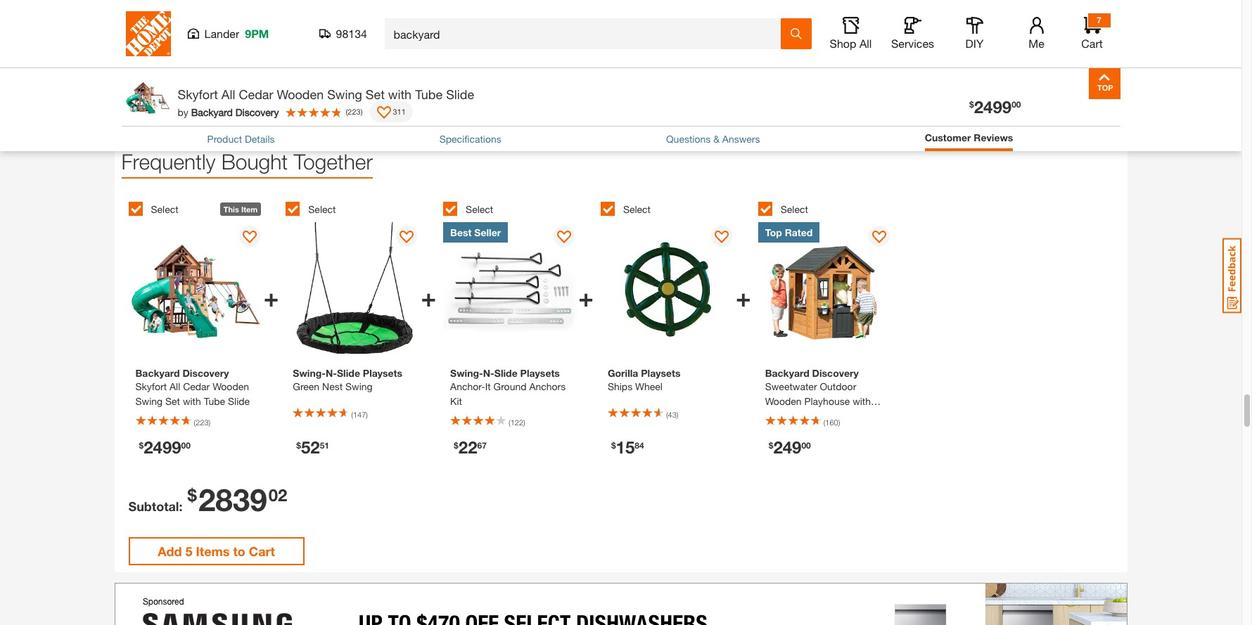 Task type: locate. For each thing, give the bounding box(es) containing it.
0 horizontal spatial swing-
[[293, 367, 326, 379]]

select inside 4 / 5 group
[[623, 204, 651, 216]]

playsets
[[363, 367, 402, 379], [520, 367, 560, 379], [641, 367, 681, 379]]

2 horizontal spatial slide
[[494, 367, 518, 379]]

product image image
[[125, 75, 171, 120]]

$ inside 1 / 5 "group"
[[139, 440, 144, 450]]

discovery inside backyard discovery sweetwater outdoor wooden playhouse with kitchen
[[812, 367, 859, 379]]

cart
[[1081, 37, 1103, 50], [249, 544, 275, 559]]

( for 52
[[351, 410, 353, 419]]

0 horizontal spatial with
[[388, 87, 412, 102]]

2 / 5 group
[[286, 194, 436, 478]]

frequently bought together
[[121, 149, 373, 174]]

$ down 'kitchen'
[[769, 440, 773, 450]]

1 horizontal spatial 5
[[689, 43, 696, 59]]

) down gorilla playsets ships wheel
[[677, 410, 678, 419]]

( for 22
[[509, 418, 511, 427]]

select inside 5 / 5 group
[[781, 204, 808, 216]]

0 horizontal spatial 00
[[181, 440, 191, 450]]

1 horizontal spatial playsets
[[520, 367, 560, 379]]

+
[[264, 282, 279, 312], [421, 282, 436, 312], [578, 282, 594, 312], [736, 282, 751, 312]]

) for 249
[[838, 418, 840, 427]]

1 swing- from the left
[[293, 367, 326, 379]]

3 + from the left
[[578, 282, 594, 312]]

) inside 4 / 5 group
[[677, 410, 678, 419]]

subtotal:
[[128, 499, 183, 514]]

playsets inside the swing-n-slide playsets anchor-it ground anchors kit
[[520, 367, 560, 379]]

gorilla
[[608, 367, 638, 379]]

$ left 67
[[454, 440, 458, 450]]

2 select from the left
[[308, 204, 336, 216]]

n- inside the swing-n-slide playsets anchor-it ground anchors kit
[[483, 367, 494, 379]]

1 vertical spatial 2499
[[144, 437, 181, 457]]

outdoor
[[820, 380, 856, 392]]

5 / 5 group
[[758, 194, 908, 478]]

3 select from the left
[[466, 204, 493, 216]]

$ left 51
[[296, 440, 301, 450]]

00
[[1012, 99, 1021, 110], [181, 440, 191, 450], [801, 440, 811, 450]]

$ left 84
[[611, 440, 616, 450]]

feedback link image
[[1223, 238, 1242, 314]]

ships
[[608, 380, 632, 392]]

( inside 5 / 5 group
[[823, 418, 825, 427]]

all inside button
[[860, 37, 872, 50]]

0 horizontal spatial $ 2499 00
[[139, 437, 191, 457]]

0 horizontal spatial 2499
[[144, 437, 181, 457]]

swing- inside swing-n-slide playsets green nest swing
[[293, 367, 326, 379]]

1 horizontal spatial $ 2499 00
[[969, 97, 1021, 117]]

swing inside swing-n-slide playsets green nest swing
[[345, 380, 373, 392]]

+ inside 2 / 5 group
[[421, 282, 436, 312]]

( down gorilla playsets ships wheel
[[666, 410, 668, 419]]

select inside 2 / 5 group
[[308, 204, 336, 216]]

navigation containing 1
[[502, 26, 740, 81]]

( inside 2 / 5 group
[[351, 410, 353, 419]]

2 swing- from the left
[[450, 367, 483, 379]]

147
[[353, 410, 366, 419]]

$ 2499 00 inside 1 / 5 "group"
[[139, 437, 191, 457]]

swing- inside the swing-n-slide playsets anchor-it ground anchors kit
[[450, 367, 483, 379]]

navigation
[[502, 26, 740, 81]]

swing- up 'anchor-' on the left
[[450, 367, 483, 379]]

What can we help you find today? search field
[[394, 19, 780, 49]]

2 horizontal spatial playsets
[[641, 367, 681, 379]]

services
[[891, 37, 934, 50]]

) down swing-n-slide playsets green nest swing at the bottom
[[366, 410, 368, 419]]

specifications
[[439, 133, 501, 145]]

select inside 1 / 5 "group"
[[151, 204, 178, 216]]

wooden
[[277, 87, 324, 102], [765, 395, 802, 407]]

0 vertical spatial 2499
[[974, 97, 1012, 117]]

skyfort
[[178, 87, 218, 102]]

reviews
[[974, 132, 1013, 143]]

1 playsets from the left
[[363, 367, 402, 379]]

1 vertical spatial with
[[853, 395, 871, 407]]

display image inside 3 / 5 group
[[557, 231, 571, 245]]

1 horizontal spatial 2499
[[974, 97, 1012, 117]]

cart 7
[[1081, 15, 1103, 50]]

+ for 4 / 5 group
[[736, 282, 751, 312]]

$ 2499 00 up 'subtotal:'
[[139, 437, 191, 457]]

) inside 2 / 5 group
[[366, 410, 368, 419]]

0 horizontal spatial slide
[[337, 367, 360, 379]]

slide up 'ground'
[[494, 367, 518, 379]]

3 playsets from the left
[[641, 367, 681, 379]]

customer reviews button
[[925, 130, 1013, 148], [925, 130, 1013, 145]]

( for 249
[[823, 418, 825, 427]]

specifications button
[[439, 131, 501, 146], [439, 131, 501, 146]]

1 vertical spatial cart
[[249, 544, 275, 559]]

0 vertical spatial with
[[388, 87, 412, 102]]

5 select from the left
[[781, 204, 808, 216]]

2499 up 'subtotal:'
[[144, 437, 181, 457]]

swing right nest
[[345, 380, 373, 392]]

51
[[320, 440, 329, 450]]

anchor-it ground anchors kit image
[[443, 222, 578, 357]]

n- inside swing-n-slide playsets green nest swing
[[326, 367, 337, 379]]

playsets for 22
[[520, 367, 560, 379]]

1 vertical spatial 5
[[185, 544, 192, 559]]

top rated
[[765, 226, 813, 238]]

1 / 5 group
[[128, 194, 279, 478]]

bought
[[221, 149, 288, 174]]

tube
[[415, 87, 443, 102]]

with for set
[[388, 87, 412, 102]]

wooden up 'kitchen'
[[765, 395, 802, 407]]

1 + from the left
[[264, 282, 279, 312]]

backyard down skyfort
[[191, 106, 233, 118]]

all right shop
[[860, 37, 872, 50]]

) inside 5 / 5 group
[[838, 418, 840, 427]]

1 horizontal spatial swing-
[[450, 367, 483, 379]]

select for 3 / 5 group
[[466, 204, 493, 216]]

questions & answers
[[666, 133, 760, 145]]

best
[[450, 226, 472, 238]]

cart right 'to'
[[249, 544, 275, 559]]

playsets inside swing-n-slide playsets green nest swing
[[363, 367, 402, 379]]

( down playhouse
[[823, 418, 825, 427]]

+ inside 4 / 5 group
[[736, 282, 751, 312]]

1 horizontal spatial 00
[[801, 440, 811, 450]]

n- up it
[[483, 367, 494, 379]]

slide inside swing-n-slide playsets green nest swing
[[337, 367, 360, 379]]

3 button
[[603, 36, 638, 67]]

( down the swing-n-slide playsets anchor-it ground anchors kit
[[509, 418, 511, 427]]

) inside 3 / 5 group
[[523, 418, 525, 427]]

2 horizontal spatial 00
[[1012, 99, 1021, 110]]

$
[[969, 99, 974, 110], [139, 440, 144, 450], [296, 440, 301, 450], [454, 440, 458, 450], [611, 440, 616, 450], [769, 440, 773, 450], [187, 485, 197, 505]]

n-
[[326, 367, 337, 379], [483, 367, 494, 379]]

0 vertical spatial cart
[[1081, 37, 1103, 50]]

select
[[151, 204, 178, 216], [308, 204, 336, 216], [466, 204, 493, 216], [623, 204, 651, 216], [781, 204, 808, 216]]

0 horizontal spatial cart
[[249, 544, 275, 559]]

0 vertical spatial all
[[860, 37, 872, 50]]

1 horizontal spatial with
[[853, 395, 871, 407]]

display image inside 1 / 5 "group"
[[242, 231, 257, 245]]

cart down 7
[[1081, 37, 1103, 50]]

1 vertical spatial backyard
[[765, 367, 809, 379]]

shop all
[[830, 37, 872, 50]]

2 playsets from the left
[[520, 367, 560, 379]]

1 n- from the left
[[326, 367, 337, 379]]

1 vertical spatial discovery
[[812, 367, 859, 379]]

n- for 22
[[483, 367, 494, 379]]

1 vertical spatial $ 2499 00
[[139, 437, 191, 457]]

n- up nest
[[326, 367, 337, 379]]

by
[[178, 106, 188, 118]]

1 select from the left
[[151, 204, 178, 216]]

swing- up green at the bottom left of page
[[293, 367, 326, 379]]

0 vertical spatial discovery
[[235, 106, 279, 118]]

2 n- from the left
[[483, 367, 494, 379]]

add 5 items to cart
[[158, 544, 275, 559]]

( down swing-n-slide playsets green nest swing at the bottom
[[351, 410, 353, 419]]

slide right tube
[[446, 87, 474, 102]]

product details button
[[207, 131, 275, 146], [207, 131, 275, 146]]

$ 22 67
[[454, 437, 487, 457]]

1 horizontal spatial cart
[[1081, 37, 1103, 50]]

0 vertical spatial swing
[[327, 87, 362, 102]]

with down outdoor
[[853, 395, 871, 407]]

0 horizontal spatial all
[[221, 87, 235, 102]]

discovery up outdoor
[[812, 367, 859, 379]]

with up '311'
[[388, 87, 412, 102]]

$ up 'subtotal:'
[[139, 440, 144, 450]]

+ inside 1 / 5 "group"
[[264, 282, 279, 312]]

swing-
[[293, 367, 326, 379], [450, 367, 483, 379]]

( inside 4 / 5 group
[[666, 410, 668, 419]]

display image
[[715, 231, 729, 245]]

1 horizontal spatial n-
[[483, 367, 494, 379]]

all up 'by backyard discovery'
[[221, 87, 235, 102]]

customer
[[925, 132, 971, 143]]

$ up customer reviews
[[969, 99, 974, 110]]

)
[[361, 107, 363, 116], [366, 410, 368, 419], [677, 410, 678, 419], [523, 418, 525, 427], [838, 418, 840, 427]]

4
[[653, 43, 660, 59]]

7
[[1097, 15, 1101, 25]]

( inside 3 / 5 group
[[509, 418, 511, 427]]

4 + from the left
[[736, 282, 751, 312]]

22
[[458, 437, 477, 457]]

5 right the 4
[[689, 43, 696, 59]]

slide inside the swing-n-slide playsets anchor-it ground anchors kit
[[494, 367, 518, 379]]

backyard up sweetwater
[[765, 367, 809, 379]]

1 vertical spatial swing
[[345, 380, 373, 392]]

311 button
[[370, 101, 413, 122]]

ground
[[493, 380, 527, 392]]

160
[[825, 418, 838, 427]]

4 select from the left
[[623, 204, 651, 216]]

playsets up anchors at left bottom
[[520, 367, 560, 379]]

+ inside 3 / 5 group
[[578, 282, 594, 312]]

0 vertical spatial 5
[[689, 43, 696, 59]]

3 / 5 group
[[443, 194, 594, 478]]

slide
[[446, 87, 474, 102], [337, 367, 360, 379], [494, 367, 518, 379]]

$ right 'subtotal:'
[[187, 485, 197, 505]]

$ 2499 00
[[969, 97, 1021, 117], [139, 437, 191, 457]]

) down playhouse
[[838, 418, 840, 427]]

2839
[[198, 481, 267, 518]]

select inside 3 / 5 group
[[466, 204, 493, 216]]

$ inside $ 52 51
[[296, 440, 301, 450]]

frequently
[[121, 149, 216, 174]]

swing- for 22
[[450, 367, 483, 379]]

1 vertical spatial all
[[221, 87, 235, 102]]

me button
[[1014, 17, 1059, 51]]

swing- for 52
[[293, 367, 326, 379]]

1 horizontal spatial wooden
[[765, 395, 802, 407]]

$ 2499 00 up reviews
[[969, 97, 1021, 117]]

2499 up reviews
[[974, 97, 1012, 117]]

display image
[[377, 106, 391, 120], [242, 231, 257, 245], [400, 231, 414, 245], [557, 231, 571, 245], [872, 231, 886, 245]]

(
[[346, 107, 348, 116], [351, 410, 353, 419], [666, 410, 668, 419], [509, 418, 511, 427], [823, 418, 825, 427]]

0 horizontal spatial 5
[[185, 544, 192, 559]]

) down 'ground'
[[523, 418, 525, 427]]

( 147 )
[[351, 410, 368, 419]]

1 horizontal spatial all
[[860, 37, 872, 50]]

5 right add
[[185, 544, 192, 559]]

2 + from the left
[[421, 282, 436, 312]]

wooden right cedar at top
[[277, 87, 324, 102]]

5
[[689, 43, 696, 59], [185, 544, 192, 559]]

1 vertical spatial wooden
[[765, 395, 802, 407]]

wheel
[[635, 380, 663, 392]]

display image inside the 311 dropdown button
[[377, 106, 391, 120]]

slide up nest
[[337, 367, 360, 379]]

anchors
[[529, 380, 566, 392]]

43
[[668, 410, 677, 419]]

green
[[293, 380, 319, 392]]

swing
[[327, 87, 362, 102], [345, 380, 373, 392]]

with inside backyard discovery sweetwater outdoor wooden playhouse with kitchen
[[853, 395, 871, 407]]

00 inside the $ 249 00
[[801, 440, 811, 450]]

playsets inside gorilla playsets ships wheel
[[641, 367, 681, 379]]

1 horizontal spatial discovery
[[812, 367, 859, 379]]

0 horizontal spatial backyard
[[191, 106, 233, 118]]

swing-n-slide playsets anchor-it ground anchors kit
[[450, 367, 566, 407]]

shop
[[830, 37, 856, 50]]

1 horizontal spatial backyard
[[765, 367, 809, 379]]

( down skyfort all cedar wooden swing set with tube slide
[[346, 107, 348, 116]]

0 horizontal spatial n-
[[326, 367, 337, 379]]

questions
[[666, 133, 711, 145]]

all for skyfort
[[221, 87, 235, 102]]

0 horizontal spatial playsets
[[363, 367, 402, 379]]

playsets up the 147
[[363, 367, 402, 379]]

discovery down cedar at top
[[235, 106, 279, 118]]

item
[[241, 204, 258, 214]]

display image inside 5 / 5 group
[[872, 231, 886, 245]]

0 horizontal spatial wooden
[[277, 87, 324, 102]]

playsets up wheel
[[641, 367, 681, 379]]

green nest swing image
[[286, 222, 421, 357]]

0 horizontal spatial discovery
[[235, 106, 279, 118]]

311
[[393, 107, 406, 116]]

select for 4 / 5 group
[[623, 204, 651, 216]]

to
[[233, 544, 245, 559]]

swing up ( 223 )
[[327, 87, 362, 102]]



Task type: describe. For each thing, give the bounding box(es) containing it.
4 button
[[639, 36, 674, 67]]

sweetwater
[[765, 380, 817, 392]]

together
[[294, 149, 373, 174]]

) left the 311 dropdown button
[[361, 107, 363, 116]]

00 inside 1 / 5 "group"
[[181, 440, 191, 450]]

select for 1 / 5 "group"
[[151, 204, 178, 216]]

top
[[765, 226, 782, 238]]

subtotal: $ 2839 02
[[128, 481, 287, 518]]

add 5 items to cart button
[[128, 537, 304, 565]]

lander 9pm
[[204, 27, 269, 40]]

gorilla playsets ships wheel
[[608, 367, 681, 392]]

this item
[[224, 204, 258, 214]]

0 vertical spatial backyard
[[191, 106, 233, 118]]

kit
[[450, 395, 462, 407]]

product
[[207, 133, 242, 145]]

this
[[224, 204, 239, 214]]

0 vertical spatial $ 2499 00
[[969, 97, 1021, 117]]

select for 5 / 5 group
[[781, 204, 808, 216]]

( 160 )
[[823, 418, 840, 427]]

with for playhouse
[[853, 395, 871, 407]]

set
[[366, 87, 385, 102]]

( for 15
[[666, 410, 668, 419]]

display image inside 2 / 5 group
[[400, 231, 414, 245]]

3
[[617, 43, 624, 59]]

5 button
[[675, 36, 710, 67]]

the home depot logo image
[[126, 11, 171, 56]]

anchor-
[[450, 380, 485, 392]]

+ for 2 / 5 group
[[421, 282, 436, 312]]

$ 52 51
[[296, 437, 329, 457]]

4 / 5 group
[[601, 194, 751, 478]]

98134 button
[[319, 27, 368, 41]]

$ inside the $ 249 00
[[769, 440, 773, 450]]

&
[[713, 133, 720, 145]]

$ 249 00
[[769, 437, 811, 457]]

it
[[485, 380, 491, 392]]

items
[[196, 544, 230, 559]]

diy button
[[952, 17, 997, 51]]

services button
[[890, 17, 935, 51]]

02
[[269, 485, 287, 505]]

backyard discovery sweetwater outdoor wooden playhouse with kitchen
[[765, 367, 871, 422]]

rated
[[785, 226, 813, 238]]

cedar
[[239, 87, 273, 102]]

wooden inside backyard discovery sweetwater outdoor wooden playhouse with kitchen
[[765, 395, 802, 407]]

249
[[773, 437, 801, 457]]

1
[[545, 43, 553, 59]]

98134
[[336, 27, 367, 40]]

product details
[[207, 133, 275, 145]]

52
[[301, 437, 320, 457]]

84
[[635, 440, 644, 450]]

all for shop
[[860, 37, 872, 50]]

9pm
[[245, 27, 269, 40]]

select for 2 / 5 group
[[308, 204, 336, 216]]

skyfort all cedar wooden swing set with tube slide
[[178, 87, 474, 102]]

223
[[348, 107, 361, 116]]

1 horizontal spatial slide
[[446, 87, 474, 102]]

add
[[158, 544, 182, 559]]

0 vertical spatial wooden
[[277, 87, 324, 102]]

playsets for 52
[[363, 367, 402, 379]]

top button
[[1089, 68, 1120, 99]]

playhouse
[[804, 395, 850, 407]]

$ inside subtotal: $ 2839 02
[[187, 485, 197, 505]]

slide for 22
[[494, 367, 518, 379]]

by backyard discovery
[[178, 106, 279, 118]]

me
[[1029, 37, 1044, 50]]

67
[[477, 440, 487, 450]]

$ 15 84
[[611, 437, 644, 457]]

answers
[[722, 133, 760, 145]]

shop all button
[[828, 17, 873, 51]]

details
[[245, 133, 275, 145]]

cart inside button
[[249, 544, 275, 559]]

nest
[[322, 380, 343, 392]]

seller
[[474, 226, 501, 238]]

( 122 )
[[509, 418, 525, 427]]

backyard inside backyard discovery sweetwater outdoor wooden playhouse with kitchen
[[765, 367, 809, 379]]

slide for 52
[[337, 367, 360, 379]]

122
[[511, 418, 523, 427]]

5 inside navigation
[[689, 43, 696, 59]]

( 223 )
[[346, 107, 363, 116]]

15
[[616, 437, 635, 457]]

+ for 3 / 5 group
[[578, 282, 594, 312]]

) for 52
[[366, 410, 368, 419]]

) for 22
[[523, 418, 525, 427]]

( 43 )
[[666, 410, 678, 419]]

best seller
[[450, 226, 501, 238]]

n- for 52
[[326, 367, 337, 379]]

sweetwater outdoor wooden playhouse with kitchen image
[[758, 222, 893, 357]]

customer reviews
[[925, 132, 1013, 143]]

$ inside $ 22 67
[[454, 440, 458, 450]]

lander
[[204, 27, 239, 40]]

swing-n-slide playsets green nest swing
[[293, 367, 402, 392]]

ships wheel image
[[601, 222, 736, 357]]

2499 inside 1 / 5 "group"
[[144, 437, 181, 457]]

$ inside $ 15 84
[[611, 440, 616, 450]]

1 link
[[531, 36, 567, 67]]

) for 15
[[677, 410, 678, 419]]

kitchen
[[765, 410, 798, 422]]

diy
[[966, 37, 984, 50]]



Task type: vqa. For each thing, say whether or not it's contained in the screenshot.
FULLY
no



